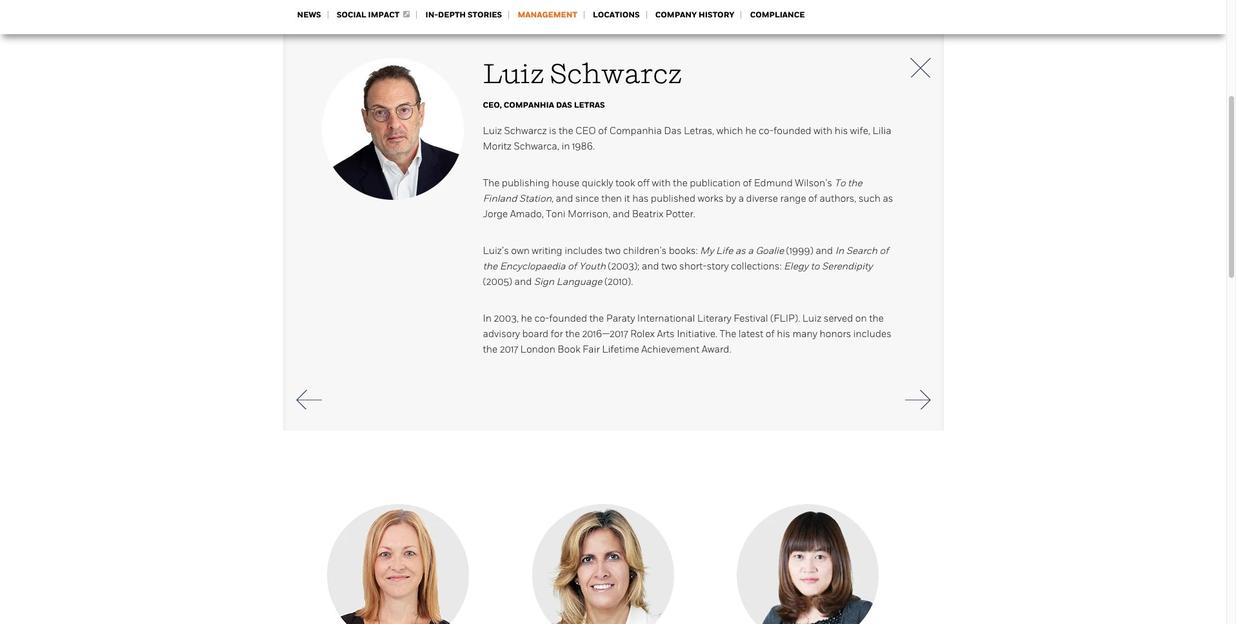 Task type: describe. For each thing, give the bounding box(es) containing it.
served
[[824, 313, 853, 324]]

wilson's
[[795, 177, 832, 189]]

in-depth stories
[[425, 10, 502, 20]]

book
[[558, 344, 580, 355]]

such
[[859, 193, 881, 204]]

luiz for luiz schwarcz is the ceo of companhia das letras, which he co-founded with his wife, lilia moritz schwarca, in 1986.
[[483, 125, 502, 137]]

ceo
[[575, 125, 596, 137]]

his inside luiz schwarcz is the ceo of companhia das letras, which he co-founded with his wife, lilia moritz schwarca, in 1986.
[[835, 125, 848, 137]]

penguin
[[546, 1, 584, 12]]

honors
[[820, 328, 851, 340]]

house
[[552, 177, 579, 189]]

finland
[[483, 193, 517, 204]]

ceo, companhia das letras
[[483, 100, 605, 110]]

the up 2016—2017
[[589, 313, 604, 324]]

board
[[522, 328, 548, 340]]

of inside luiz schwarcz is the ceo of companhia das letras, which he co-founded with his wife, lilia moritz schwarca, in 1986.
[[598, 125, 607, 137]]

includes inside in 2003, he co-founded the paraty international literary festival (flip). luiz served on the advisory board for the 2016—2017 rolex arts initiative. the latest of his many honors includes the 2017 london book fair lifetime achievement award.
[[853, 328, 891, 340]]

short-
[[679, 261, 707, 272]]

is
[[549, 125, 556, 137]]

0 vertical spatial companhia
[[504, 100, 554, 110]]

with inside luiz schwarcz is the ceo of companhia das letras, which he co-founded with his wife, lilia moritz schwarca, in 1986.
[[814, 125, 832, 137]]

of inside and since then it has published works by a diverse range of authors, such as jorge amado, toni morrison, and beatrix potter.
[[808, 193, 817, 204]]

(2005)
[[483, 276, 512, 288]]

goalie
[[756, 245, 784, 257]]

achievement
[[641, 344, 700, 355]]

moritz
[[483, 141, 512, 152]]

0 vertical spatial the
[[483, 177, 500, 189]]

management
[[518, 10, 577, 20]]

lifetime
[[602, 344, 639, 355]]

penguin random house
[[546, 1, 655, 12]]

luiz's own writing includes two children's books: my life as a goalie (1999) and
[[483, 245, 835, 257]]

youth
[[579, 261, 606, 272]]

news link
[[297, 10, 321, 20]]

management link
[[518, 10, 577, 20]]

in
[[562, 141, 570, 152]]

of right 'search'
[[880, 245, 889, 257]]

encyclopaedia
[[500, 261, 565, 272]]

(1999)
[[786, 245, 813, 257]]

of up diverse at top
[[743, 177, 752, 189]]

in-depth stories link
[[425, 10, 502, 20]]

random
[[586, 1, 624, 12]]

locations
[[593, 10, 640, 20]]

and down the encyclopaedia
[[514, 276, 532, 288]]

1 vertical spatial as
[[735, 245, 746, 257]]

collections:
[[731, 261, 782, 272]]

sign
[[534, 276, 554, 288]]

since
[[575, 193, 599, 204]]

off
[[637, 177, 650, 189]]

paraty
[[606, 313, 635, 324]]

history
[[699, 10, 734, 20]]

in-
[[425, 10, 438, 20]]

luiz for luiz schwarcz
[[483, 58, 544, 90]]

search
[[846, 245, 877, 257]]

letras
[[574, 100, 605, 110]]

published
[[651, 193, 695, 204]]

serendipity
[[822, 261, 873, 272]]

depth
[[438, 10, 466, 20]]

rolex
[[630, 328, 655, 340]]

news
[[297, 10, 321, 20]]

it
[[624, 193, 630, 204]]

station,
[[519, 193, 554, 204]]

2017
[[500, 344, 518, 355]]

then
[[601, 193, 622, 204]]

das
[[664, 125, 682, 137]]

advisory
[[483, 328, 520, 340]]

company
[[655, 10, 697, 20]]

(2003);
[[608, 261, 639, 272]]

2003,
[[494, 313, 519, 324]]

founded inside luiz schwarcz is the ceo of companhia das letras, which he co-founded with his wife, lilia moritz schwarca, in 1986.
[[773, 125, 811, 137]]

which
[[717, 125, 743, 137]]

the up published
[[673, 177, 688, 189]]

publication
[[690, 177, 741, 189]]

he inside in 2003, he co-founded the paraty international literary festival (flip). luiz served on the advisory board for the 2016—2017 rolex arts initiative. the latest of his many honors includes the 2017 london book fair lifetime achievement award.
[[521, 313, 532, 324]]

beatrix
[[632, 208, 663, 220]]

ceo,
[[483, 100, 502, 110]]

social impact
[[337, 10, 399, 20]]

0 vertical spatial includes
[[565, 245, 603, 257]]

and since then it has published works by a diverse range of authors, such as jorge amado, toni morrison, and beatrix potter.
[[483, 193, 893, 220]]

he inside luiz schwarcz is the ceo of companhia das letras, which he co-founded with his wife, lilia moritz schwarca, in 1986.
[[745, 125, 756, 137]]

the left the 2017
[[483, 344, 498, 355]]

in 2003, he co-founded the paraty international literary festival (flip). luiz served on the advisory board for the 2016—2017 rolex arts initiative. the latest of his many honors includes the 2017 london book fair lifetime achievement award.
[[483, 313, 891, 355]]

diverse
[[746, 193, 778, 204]]

compliance
[[750, 10, 805, 20]]

social
[[337, 10, 366, 20]]

to
[[811, 261, 820, 272]]

international
[[637, 313, 695, 324]]

amado,
[[510, 208, 544, 220]]



Task type: locate. For each thing, give the bounding box(es) containing it.
companhia inside luiz schwarcz is the ceo of companhia das letras, which he co-founded with his wife, lilia moritz schwarca, in 1986.
[[609, 125, 662, 137]]

1 horizontal spatial founded
[[773, 125, 811, 137]]

literary
[[697, 313, 731, 324]]

by
[[726, 193, 736, 204]]

elegy
[[784, 261, 808, 272]]

schwarcz
[[550, 58, 682, 90], [504, 125, 547, 137]]

schwarcz for luiz schwarcz
[[550, 58, 682, 90]]

children's
[[623, 245, 667, 257]]

founded up edmund
[[773, 125, 811, 137]]

luiz up ceo,
[[483, 58, 544, 90]]

letras,
[[684, 125, 714, 137]]

has
[[632, 193, 649, 204]]

0 horizontal spatial in
[[483, 313, 492, 324]]

0 vertical spatial with
[[814, 125, 832, 137]]

works
[[698, 193, 723, 204]]

a inside and since then it has published works by a diverse range of authors, such as jorge amado, toni morrison, and beatrix potter.
[[738, 193, 744, 204]]

(2010).
[[604, 276, 633, 288]]

0 vertical spatial two
[[605, 245, 621, 257]]

includes
[[565, 245, 603, 257], [853, 328, 891, 340]]

1 vertical spatial with
[[652, 177, 671, 189]]

arts
[[657, 328, 675, 340]]

co- up the board
[[534, 313, 549, 324]]

his inside in 2003, he co-founded the paraty international literary festival (flip). luiz served on the advisory board for the 2016—2017 rolex arts initiative. the latest of his many honors includes the 2017 london book fair lifetime achievement award.
[[777, 328, 790, 340]]

the inside to the finland station,
[[848, 177, 862, 189]]

0 vertical spatial as
[[883, 193, 893, 204]]

he right which
[[745, 125, 756, 137]]

many
[[792, 328, 817, 340]]

1 horizontal spatial in
[[835, 245, 844, 257]]

london
[[520, 344, 555, 355]]

1 horizontal spatial schwarcz
[[550, 58, 682, 90]]

0 vertical spatial a
[[738, 193, 744, 204]]

company history link
[[655, 10, 734, 20]]

the right for
[[565, 328, 580, 340]]

fair
[[583, 344, 600, 355]]

1 vertical spatial companhia
[[609, 125, 662, 137]]

to
[[834, 177, 845, 189]]

in search of the encyclopaedia of youth
[[483, 245, 889, 272]]

range
[[780, 193, 806, 204]]

schwarcz inside luiz schwarcz is the ceo of companhia das letras, which he co-founded with his wife, lilia moritz schwarca, in 1986.
[[504, 125, 547, 137]]

luiz's
[[483, 245, 509, 257]]

the publishing house quickly took off with the publication of edmund wilson's
[[483, 177, 834, 189]]

luiz up many
[[802, 313, 821, 324]]

0 horizontal spatial the
[[483, 177, 500, 189]]

writing
[[532, 245, 562, 257]]

1 vertical spatial luiz
[[483, 125, 502, 137]]

his left "wife," in the right of the page
[[835, 125, 848, 137]]

schwarcz up letras
[[550, 58, 682, 90]]

0 vertical spatial luiz
[[483, 58, 544, 90]]

1 horizontal spatial with
[[814, 125, 832, 137]]

latest
[[738, 328, 763, 340]]

1 vertical spatial founded
[[549, 313, 587, 324]]

language
[[556, 276, 602, 288]]

0 vertical spatial in
[[835, 245, 844, 257]]

0 horizontal spatial a
[[738, 193, 744, 204]]

the inside in 2003, he co-founded the paraty international literary festival (flip). luiz served on the advisory board for the 2016—2017 rolex arts initiative. the latest of his many honors includes the 2017 london book fair lifetime achievement award.
[[720, 328, 736, 340]]

1 horizontal spatial the
[[720, 328, 736, 340]]

companhia left das
[[609, 125, 662, 137]]

quickly
[[582, 177, 613, 189]]

0 horizontal spatial his
[[777, 328, 790, 340]]

two down luiz's own writing includes two children's books: my life as a goalie (1999) and
[[661, 261, 677, 272]]

(2003); and two short-story collections: elegy to serendipity (2005) and sign language (2010).
[[483, 261, 873, 288]]

co- right which
[[759, 125, 773, 137]]

co-
[[759, 125, 773, 137], [534, 313, 549, 324]]

house
[[626, 1, 655, 12]]

1 vertical spatial two
[[661, 261, 677, 272]]

stories
[[468, 10, 502, 20]]

in inside in search of the encyclopaedia of youth
[[835, 245, 844, 257]]

0 vertical spatial he
[[745, 125, 756, 137]]

0 horizontal spatial includes
[[565, 245, 603, 257]]

a right the by
[[738, 193, 744, 204]]

luiz schwarcz
[[483, 58, 682, 90]]

1 vertical spatial a
[[748, 245, 753, 257]]

companhia
[[504, 100, 554, 110], [609, 125, 662, 137]]

of
[[598, 125, 607, 137], [743, 177, 752, 189], [808, 193, 817, 204], [880, 245, 889, 257], [568, 261, 577, 272], [766, 328, 775, 340]]

0 horizontal spatial with
[[652, 177, 671, 189]]

on
[[855, 313, 867, 324]]

authors,
[[820, 193, 856, 204]]

0 horizontal spatial founded
[[549, 313, 587, 324]]

in left 2003,
[[483, 313, 492, 324]]

1 horizontal spatial as
[[883, 193, 893, 204]]

co- inside luiz schwarcz is the ceo of companhia das letras, which he co-founded with his wife, lilia moritz schwarca, in 1986.
[[759, 125, 773, 137]]

the down luiz's
[[483, 261, 498, 272]]

the up award.
[[720, 328, 736, 340]]

and up to
[[816, 245, 833, 257]]

impact
[[368, 10, 399, 20]]

1 horizontal spatial a
[[748, 245, 753, 257]]

0 horizontal spatial companhia
[[504, 100, 554, 110]]

and down house
[[556, 193, 573, 204]]

founded up for
[[549, 313, 587, 324]]

of right latest
[[766, 328, 775, 340]]

to the finland station,
[[483, 177, 862, 204]]

the right the to
[[848, 177, 862, 189]]

he up the board
[[521, 313, 532, 324]]

my
[[700, 245, 714, 257]]

1 horizontal spatial two
[[661, 261, 677, 272]]

founded inside in 2003, he co-founded the paraty international literary festival (flip). luiz served on the advisory board for the 2016—2017 rolex arts initiative. the latest of his many honors includes the 2017 london book fair lifetime achievement award.
[[549, 313, 587, 324]]

0 horizontal spatial co-
[[534, 313, 549, 324]]

0 horizontal spatial he
[[521, 313, 532, 324]]

luiz inside in 2003, he co-founded the paraty international literary festival (flip). luiz served on the advisory board for the 2016—2017 rolex arts initiative. the latest of his many honors includes the 2017 london book fair lifetime achievement award.
[[802, 313, 821, 324]]

2 vertical spatial luiz
[[802, 313, 821, 324]]

das
[[556, 100, 572, 110]]

schwarcz up schwarca,
[[504, 125, 547, 137]]

as
[[883, 193, 893, 204], [735, 245, 746, 257]]

the up finland
[[483, 177, 500, 189]]

his down (flip).
[[777, 328, 790, 340]]

life
[[716, 245, 733, 257]]

as right life
[[735, 245, 746, 257]]

story
[[707, 261, 729, 272]]

and down children's
[[642, 261, 659, 272]]

with right off
[[652, 177, 671, 189]]

two up '(2003);'
[[605, 245, 621, 257]]

of right ceo
[[598, 125, 607, 137]]

luiz up moritz
[[483, 125, 502, 137]]

1 horizontal spatial his
[[835, 125, 848, 137]]

social impact link
[[337, 10, 410, 20]]

the right on
[[869, 313, 884, 324]]

morrison,
[[568, 208, 610, 220]]

jorge
[[483, 208, 508, 220]]

schwarcz for luiz schwarcz is the ceo of companhia das letras, which he co-founded with his wife, lilia moritz schwarca, in 1986.
[[504, 125, 547, 137]]

includes up youth
[[565, 245, 603, 257]]

1 horizontal spatial he
[[745, 125, 756, 137]]

of up language
[[568, 261, 577, 272]]

two
[[605, 245, 621, 257], [661, 261, 677, 272]]

the inside in search of the encyclopaedia of youth
[[483, 261, 498, 272]]

luiz schwarcz is the ceo of companhia das letras, which he co-founded with his wife, lilia moritz schwarca, in 1986.
[[483, 125, 891, 152]]

co- inside in 2003, he co-founded the paraty international literary festival (flip). luiz served on the advisory board for the 2016—2017 rolex arts initiative. the latest of his many honors includes the 2017 london book fair lifetime achievement award.
[[534, 313, 549, 324]]

0 horizontal spatial two
[[605, 245, 621, 257]]

1 vertical spatial co-
[[534, 313, 549, 324]]

1 horizontal spatial companhia
[[609, 125, 662, 137]]

publishing
[[502, 177, 550, 189]]

companhia up 'is'
[[504, 100, 554, 110]]

with left "wife," in the right of the page
[[814, 125, 832, 137]]

1 vertical spatial he
[[521, 313, 532, 324]]

0 horizontal spatial schwarcz
[[504, 125, 547, 137]]

the right 'is'
[[559, 125, 573, 137]]

a up collections:
[[748, 245, 753, 257]]

and down it
[[613, 208, 630, 220]]

0 vertical spatial his
[[835, 125, 848, 137]]

edmund
[[754, 177, 793, 189]]

with
[[814, 125, 832, 137], [652, 177, 671, 189]]

1 vertical spatial his
[[777, 328, 790, 340]]

the inside luiz schwarcz is the ceo of companhia das letras, which he co-founded with his wife, lilia moritz schwarca, in 1986.
[[559, 125, 573, 137]]

in inside in 2003, he co-founded the paraty international literary festival (flip). luiz served on the advisory board for the 2016—2017 rolex arts initiative. the latest of his many honors includes the 2017 london book fair lifetime achievement award.
[[483, 313, 492, 324]]

0 vertical spatial founded
[[773, 125, 811, 137]]

of inside in 2003, he co-founded the paraty international literary festival (flip). luiz served on the advisory board for the 2016—2017 rolex arts initiative. the latest of his many honors includes the 2017 london book fair lifetime achievement award.
[[766, 328, 775, 340]]

1 vertical spatial the
[[720, 328, 736, 340]]

of down wilson's
[[808, 193, 817, 204]]

for
[[551, 328, 563, 340]]

1 vertical spatial includes
[[853, 328, 891, 340]]

in for 2003,
[[483, 313, 492, 324]]

in up serendipity
[[835, 245, 844, 257]]

books:
[[669, 245, 698, 257]]

festival
[[734, 313, 768, 324]]

compliance link
[[750, 10, 805, 20]]

includes down on
[[853, 328, 891, 340]]

2016—2017
[[582, 328, 628, 340]]

0 vertical spatial co-
[[759, 125, 773, 137]]

two inside the (2003); and two short-story collections: elegy to serendipity (2005) and sign language (2010).
[[661, 261, 677, 272]]

and
[[556, 193, 573, 204], [613, 208, 630, 220], [816, 245, 833, 257], [642, 261, 659, 272], [514, 276, 532, 288]]

0 horizontal spatial as
[[735, 245, 746, 257]]

1 horizontal spatial co-
[[759, 125, 773, 137]]

as inside and since then it has published works by a diverse range of authors, such as jorge amado, toni morrison, and beatrix potter.
[[883, 193, 893, 204]]

own
[[511, 245, 530, 257]]

toni
[[546, 208, 566, 220]]

1 vertical spatial schwarcz
[[504, 125, 547, 137]]

1 horizontal spatial includes
[[853, 328, 891, 340]]

0 vertical spatial schwarcz
[[550, 58, 682, 90]]

wife,
[[850, 125, 870, 137]]

schwarca,
[[514, 141, 559, 152]]

potter.
[[666, 208, 695, 220]]

initiative.
[[677, 328, 717, 340]]

in for search
[[835, 245, 844, 257]]

luiz inside luiz schwarcz is the ceo of companhia das letras, which he co-founded with his wife, lilia moritz schwarca, in 1986.
[[483, 125, 502, 137]]

locations link
[[593, 10, 640, 20]]

his
[[835, 125, 848, 137], [777, 328, 790, 340]]

as right the such
[[883, 193, 893, 204]]

1 vertical spatial in
[[483, 313, 492, 324]]



Task type: vqa. For each thing, say whether or not it's contained in the screenshot.
topmost Luiz
yes



